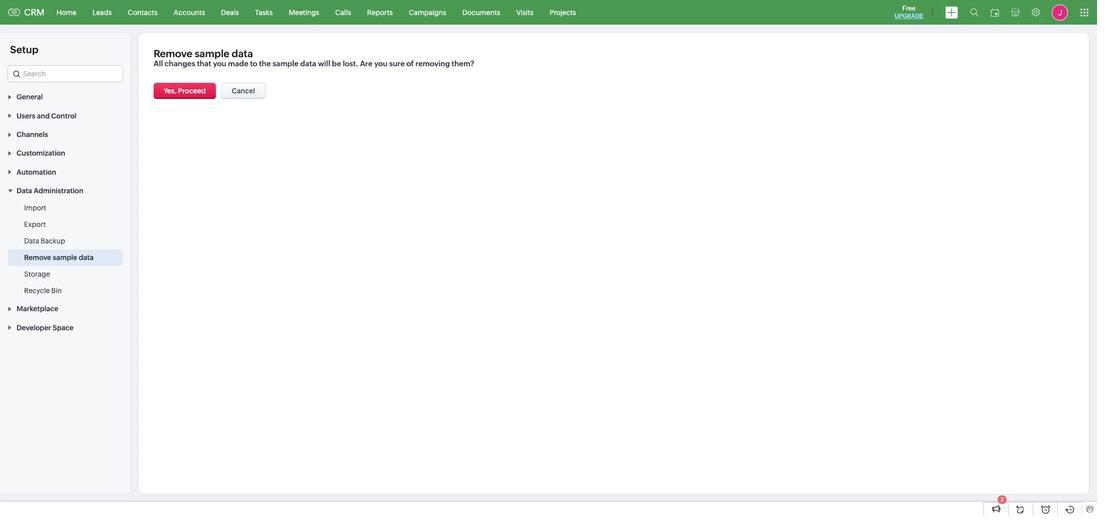 Task type: vqa. For each thing, say whether or not it's contained in the screenshot.
Territory Management
no



Task type: describe. For each thing, give the bounding box(es) containing it.
lost.
[[343, 59, 359, 68]]

data backup link
[[24, 236, 65, 246]]

calls
[[336, 8, 351, 16]]

removing
[[416, 59, 450, 68]]

bin
[[51, 287, 62, 295]]

crm
[[24, 7, 45, 18]]

meetings
[[289, 8, 319, 16]]

automation button
[[0, 162, 131, 181]]

home
[[57, 8, 76, 16]]

the
[[259, 59, 271, 68]]

customization button
[[0, 144, 131, 162]]

all
[[154, 59, 163, 68]]

to
[[250, 59, 258, 68]]

developer space button
[[0, 318, 131, 337]]

data administration button
[[0, 181, 131, 200]]

free
[[903, 5, 916, 12]]

channels
[[17, 131, 48, 139]]

calls link
[[327, 0, 359, 24]]

create menu element
[[940, 0, 965, 24]]

remove for remove sample data all changes that you made to the sample data will be lost. are you sure of removing them?
[[154, 48, 192, 59]]

projects
[[550, 8, 576, 16]]

recycle bin
[[24, 287, 62, 295]]

search image
[[971, 8, 979, 17]]

data administration
[[17, 187, 83, 195]]

search element
[[965, 0, 985, 25]]

contacts link
[[120, 0, 166, 24]]

import
[[24, 204, 46, 212]]

that
[[197, 59, 211, 68]]

marketplace button
[[0, 299, 131, 318]]

developer space
[[17, 324, 74, 332]]

home link
[[49, 0, 84, 24]]

deals link
[[213, 0, 247, 24]]

of
[[407, 59, 414, 68]]

visits link
[[509, 0, 542, 24]]

reports
[[367, 8, 393, 16]]

space
[[53, 324, 74, 332]]

Search text field
[[8, 66, 123, 82]]

made
[[228, 59, 249, 68]]

administration
[[34, 187, 83, 195]]

tasks link
[[247, 0, 281, 24]]

changes
[[165, 59, 195, 68]]

accounts
[[174, 8, 205, 16]]

recycle bin link
[[24, 286, 62, 296]]

general button
[[0, 87, 131, 106]]

1 you from the left
[[213, 59, 226, 68]]

crm link
[[8, 7, 45, 18]]

free upgrade
[[895, 5, 924, 20]]



Task type: locate. For each thing, give the bounding box(es) containing it.
remove for remove sample data
[[24, 254, 51, 262]]

are
[[360, 59, 373, 68]]

remove up the storage link
[[24, 254, 51, 262]]

None button
[[154, 83, 216, 99], [221, 83, 266, 99], [154, 83, 216, 99], [221, 83, 266, 99]]

1 horizontal spatial remove
[[154, 48, 192, 59]]

1 vertical spatial data
[[24, 237, 39, 245]]

data for data backup
[[24, 237, 39, 245]]

data
[[17, 187, 32, 195], [24, 237, 39, 245]]

remove sample data all changes that you made to the sample data will be lost. are you sure of removing them?
[[154, 48, 475, 68]]

users and control
[[17, 112, 77, 120]]

0 vertical spatial remove
[[154, 48, 192, 59]]

control
[[51, 112, 77, 120]]

users and control button
[[0, 106, 131, 125]]

2 horizontal spatial sample
[[273, 59, 299, 68]]

storage link
[[24, 269, 50, 279]]

export link
[[24, 220, 46, 230]]

be
[[332, 59, 341, 68]]

1 vertical spatial remove
[[24, 254, 51, 262]]

you right the that
[[213, 59, 226, 68]]

data backup
[[24, 237, 65, 245]]

create menu image
[[946, 6, 959, 18]]

backup
[[41, 237, 65, 245]]

remove sample data link
[[24, 253, 94, 263]]

storage
[[24, 270, 50, 278]]

sample for remove sample data
[[53, 254, 77, 262]]

documents
[[463, 8, 501, 16]]

data inside dropdown button
[[17, 187, 32, 195]]

general
[[17, 93, 43, 101]]

data
[[232, 48, 253, 59], [300, 59, 316, 68], [79, 254, 94, 262]]

0 horizontal spatial you
[[213, 59, 226, 68]]

sample inside remove sample data link
[[53, 254, 77, 262]]

sample
[[195, 48, 230, 59], [273, 59, 299, 68], [53, 254, 77, 262]]

users
[[17, 112, 35, 120]]

remove left the that
[[154, 48, 192, 59]]

visits
[[517, 8, 534, 16]]

contacts
[[128, 8, 158, 16]]

remove
[[154, 48, 192, 59], [24, 254, 51, 262]]

profile image
[[1053, 4, 1069, 20]]

will
[[318, 59, 330, 68]]

data for remove sample data all changes that you made to the sample data will be lost. are you sure of removing them?
[[232, 48, 253, 59]]

2
[[1001, 497, 1004, 503]]

campaigns link
[[401, 0, 455, 24]]

remove sample data
[[24, 254, 94, 262]]

automation
[[17, 168, 56, 176]]

data inside region
[[24, 237, 39, 245]]

remove inside data administration region
[[24, 254, 51, 262]]

projects link
[[542, 0, 584, 24]]

data for remove sample data
[[79, 254, 94, 262]]

meetings link
[[281, 0, 327, 24]]

data for data administration
[[17, 187, 32, 195]]

sample right the
[[273, 59, 299, 68]]

remove inside remove sample data all changes that you made to the sample data will be lost. are you sure of removing them?
[[154, 48, 192, 59]]

channels button
[[0, 125, 131, 144]]

2 horizontal spatial data
[[300, 59, 316, 68]]

customization
[[17, 149, 65, 157]]

marketplace
[[17, 305, 58, 313]]

1 horizontal spatial sample
[[195, 48, 230, 59]]

0 horizontal spatial remove
[[24, 254, 51, 262]]

you right are
[[374, 59, 388, 68]]

accounts link
[[166, 0, 213, 24]]

sample left to
[[195, 48, 230, 59]]

sample for remove sample data all changes that you made to the sample data will be lost. are you sure of removing them?
[[195, 48, 230, 59]]

deals
[[221, 8, 239, 16]]

campaigns
[[409, 8, 447, 16]]

documents link
[[455, 0, 509, 24]]

0 horizontal spatial sample
[[53, 254, 77, 262]]

data inside region
[[79, 254, 94, 262]]

import link
[[24, 203, 46, 213]]

profile element
[[1047, 0, 1075, 24]]

setup
[[10, 44, 38, 55]]

tasks
[[255, 8, 273, 16]]

0 horizontal spatial data
[[79, 254, 94, 262]]

recycle
[[24, 287, 50, 295]]

you
[[213, 59, 226, 68], [374, 59, 388, 68]]

and
[[37, 112, 50, 120]]

export
[[24, 221, 46, 229]]

sure
[[389, 59, 405, 68]]

0 vertical spatial data
[[17, 187, 32, 195]]

leads
[[93, 8, 112, 16]]

data down "export" link on the top left of the page
[[24, 237, 39, 245]]

data up import link
[[17, 187, 32, 195]]

1 horizontal spatial you
[[374, 59, 388, 68]]

developer
[[17, 324, 51, 332]]

calendar image
[[991, 8, 1000, 16]]

data administration region
[[0, 200, 131, 299]]

reports link
[[359, 0, 401, 24]]

them?
[[452, 59, 475, 68]]

leads link
[[84, 0, 120, 24]]

2 you from the left
[[374, 59, 388, 68]]

upgrade
[[895, 13, 924, 20]]

sample down backup
[[53, 254, 77, 262]]

None field
[[8, 65, 123, 82]]

1 horizontal spatial data
[[232, 48, 253, 59]]



